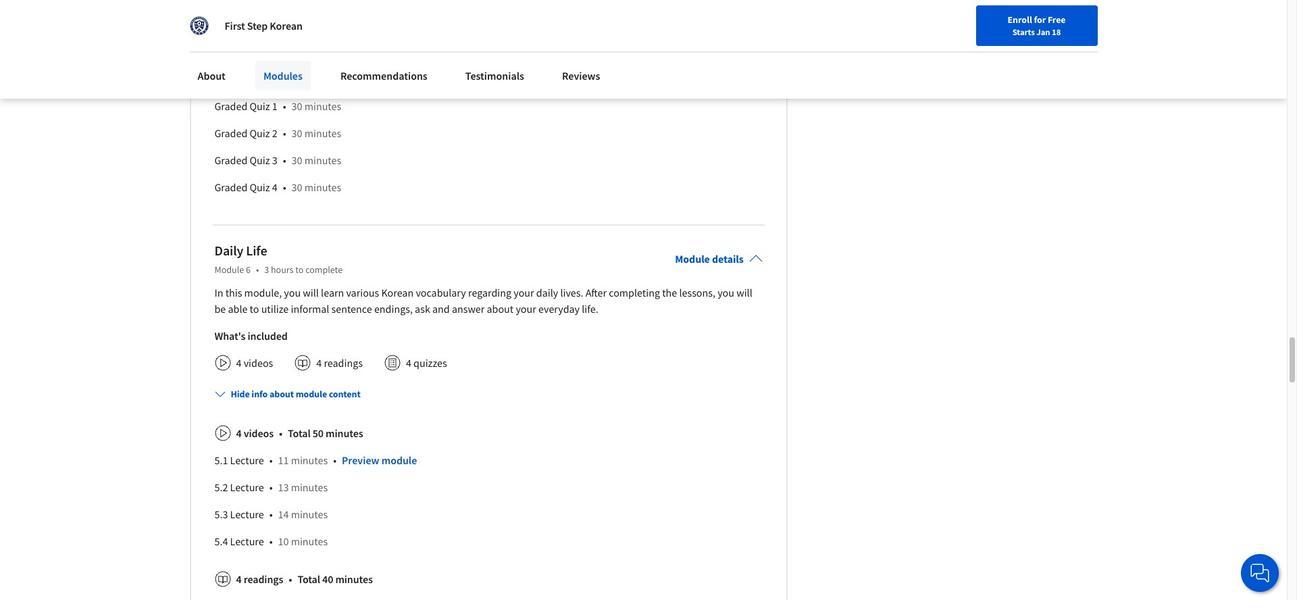 Task type: locate. For each thing, give the bounding box(es) containing it.
30 for 4
[[292, 180, 302, 194]]

0 vertical spatial hide info about module content region
[[215, 0, 763, 206]]

2 4 videos from the top
[[236, 426, 274, 440]]

minutes
[[335, 72, 373, 86], [305, 99, 341, 113], [305, 126, 341, 140], [305, 153, 341, 167], [305, 180, 341, 194], [326, 426, 363, 440], [291, 453, 328, 467], [291, 480, 328, 494], [291, 507, 328, 521], [291, 534, 328, 548], [336, 572, 373, 586]]

0 vertical spatial readings
[[324, 356, 363, 370]]

minutes right 11
[[291, 453, 328, 467]]

4 readings down 5.4 lecture • 10 minutes on the bottom left
[[236, 572, 283, 586]]

1 vertical spatial quizzes
[[414, 356, 447, 370]]

chat with us image
[[1250, 562, 1271, 584]]

your left daily
[[514, 286, 534, 299]]

5.2
[[215, 480, 228, 494]]

videos down info
[[244, 426, 274, 440]]

lecture right 5.1
[[230, 453, 264, 467]]

4 readings up the "content"
[[317, 356, 363, 370]]

18
[[1052, 26, 1061, 37]]

0 vertical spatial total
[[292, 72, 315, 86]]

30 for 2
[[292, 126, 302, 140]]

0 vertical spatial about
[[487, 302, 514, 315]]

4 readings
[[317, 356, 363, 370], [236, 572, 283, 586]]

1 vertical spatial to
[[250, 302, 259, 315]]

minutes right 50
[[326, 426, 363, 440]]

module right preview
[[382, 453, 417, 467]]

able
[[228, 302, 248, 315]]

be
[[215, 302, 226, 315]]

module inside daily life module 6 • 3 hours to complete
[[215, 263, 244, 276]]

1 vertical spatial 4 readings
[[236, 572, 283, 586]]

1 horizontal spatial 4 quizzes
[[406, 356, 447, 370]]

answer
[[452, 302, 485, 315]]

4 quizzes
[[236, 72, 278, 86], [406, 356, 447, 370]]

lecture right '5.2'
[[230, 480, 264, 494]]

lecture for 5.2
[[230, 480, 264, 494]]

30 down graded quiz 3 • 30 minutes
[[292, 180, 302, 194]]

you right lessons,
[[718, 286, 735, 299]]

your
[[932, 16, 950, 28], [514, 286, 534, 299], [516, 302, 537, 315]]

first
[[225, 19, 245, 32]]

1 horizontal spatial module
[[675, 252, 710, 265]]

learn
[[321, 286, 344, 299]]

3 30 from the top
[[292, 153, 302, 167]]

1 horizontal spatial you
[[718, 286, 735, 299]]

30
[[292, 99, 302, 113], [292, 126, 302, 140], [292, 153, 302, 167], [292, 180, 302, 194]]

hide info about module content region containing lecture notes
[[215, 0, 763, 206]]

0 vertical spatial videos
[[244, 356, 273, 370]]

1 30 from the top
[[292, 99, 302, 113]]

minutes down graded quiz 3 • 30 minutes
[[305, 180, 341, 194]]

14
[[278, 507, 289, 521]]

about right info
[[270, 388, 294, 400]]

reviews link
[[554, 61, 609, 91]]

graded for graded quiz 1
[[215, 99, 248, 113]]

and
[[433, 302, 450, 315]]

3 down 2 on the top left of page
[[272, 153, 278, 167]]

quiz for 2
[[250, 126, 270, 140]]

1 vertical spatial 3
[[264, 263, 269, 276]]

4 quizzes down ask
[[406, 356, 447, 370]]

graded for graded quiz 2
[[215, 126, 248, 140]]

lecture right 5.4
[[230, 534, 264, 548]]

4
[[236, 72, 242, 86], [272, 180, 278, 194], [236, 356, 242, 370], [317, 356, 322, 370], [406, 356, 412, 370], [236, 426, 242, 440], [236, 572, 242, 586]]

enroll for free starts jan 18
[[1008, 14, 1066, 37]]

0 vertical spatial quizzes
[[244, 72, 278, 86]]

6
[[246, 263, 251, 276]]

0 vertical spatial korean
[[270, 19, 303, 32]]

1 horizontal spatial 3
[[272, 153, 278, 167]]

4 graded from the top
[[215, 180, 248, 194]]

4 readings inside info about module content "element"
[[236, 572, 283, 586]]

module left the "content"
[[296, 388, 327, 400]]

3 left hours
[[264, 263, 269, 276]]

enroll
[[1008, 14, 1033, 26]]

minutes right 40
[[336, 572, 373, 586]]

1 horizontal spatial will
[[737, 286, 753, 299]]

quiz left 1
[[250, 99, 270, 113]]

1 vertical spatial 4 videos
[[236, 426, 274, 440]]

50
[[313, 426, 324, 440]]

• total 50 minutes
[[279, 426, 363, 440]]

about down 'regarding'
[[487, 302, 514, 315]]

2 will from the left
[[737, 286, 753, 299]]

quiz down graded quiz 3 • 30 minutes
[[250, 180, 270, 194]]

• down graded quiz 3 • 30 minutes
[[283, 180, 286, 194]]

0 horizontal spatial 4 quizzes
[[236, 72, 278, 86]]

info
[[252, 388, 268, 400]]

1 vertical spatial 4 quizzes
[[406, 356, 447, 370]]

4 down endings,
[[406, 356, 412, 370]]

0 vertical spatial your
[[932, 16, 950, 28]]

module inside dropdown button
[[296, 388, 327, 400]]

1 graded from the top
[[215, 99, 248, 113]]

hide
[[231, 388, 250, 400]]

3
[[272, 153, 278, 167], [264, 263, 269, 276]]

minutes right 14
[[291, 507, 328, 521]]

1 horizontal spatial 4 readings
[[317, 356, 363, 370]]

utilize
[[261, 302, 289, 315]]

1 quiz from the top
[[250, 99, 270, 113]]

you up utilize
[[284, 286, 301, 299]]

30 for 3
[[292, 153, 302, 167]]

minutes right 13
[[291, 480, 328, 494]]

2 quiz from the top
[[250, 126, 270, 140]]

career
[[971, 16, 997, 28]]

lives.
[[561, 286, 584, 299]]

4 quizzes up 1
[[236, 72, 278, 86]]

your left everyday
[[516, 302, 537, 315]]

4 30 from the top
[[292, 180, 302, 194]]

0 vertical spatial module
[[296, 388, 327, 400]]

• left 10
[[269, 534, 273, 548]]

find your new career link
[[906, 14, 1004, 30]]

1 horizontal spatial korean
[[382, 286, 414, 299]]

total left 50
[[288, 426, 311, 440]]

hours
[[271, 263, 294, 276]]

2 videos from the top
[[244, 426, 274, 440]]

1 horizontal spatial about
[[487, 302, 514, 315]]

30 right 1
[[292, 99, 302, 113]]

life
[[246, 242, 267, 259]]

2 vertical spatial your
[[516, 302, 537, 315]]

module,
[[244, 286, 282, 299]]

info about module content element
[[209, 376, 763, 600]]

3 inside daily life module 6 • 3 hours to complete
[[264, 263, 269, 276]]

1 vertical spatial about
[[270, 388, 294, 400]]

4 up hide info about module content
[[317, 356, 322, 370]]

readings up the "content"
[[324, 356, 363, 370]]

minutes right 2 on the top left of page
[[305, 126, 341, 140]]

0 vertical spatial to
[[296, 263, 304, 276]]

korean inside in this module, you will learn various korean vocabulary regarding  your daily lives. after completing the lessons, you will be able to utilize informal sentence endings, ask and answer about your everyday life.
[[382, 286, 414, 299]]

readings down 5.4 lecture • 10 minutes on the bottom left
[[244, 572, 283, 586]]

module left 6
[[215, 263, 244, 276]]

graded left 2 on the top left of page
[[215, 126, 248, 140]]

1 vertical spatial videos
[[244, 426, 274, 440]]

will
[[303, 286, 319, 299], [737, 286, 753, 299]]

hide info about module content button
[[209, 382, 366, 406]]

recommendations
[[341, 69, 428, 82]]

module
[[675, 252, 710, 265], [215, 263, 244, 276]]

module
[[296, 388, 327, 400], [382, 453, 417, 467]]

•
[[283, 72, 287, 86], [283, 99, 286, 113], [283, 126, 286, 140], [283, 153, 286, 167], [283, 180, 286, 194], [256, 263, 259, 276], [279, 426, 283, 440], [269, 453, 273, 467], [333, 453, 337, 467], [269, 480, 273, 494], [269, 507, 273, 521], [269, 534, 273, 548], [289, 572, 292, 586]]

to right able
[[250, 302, 259, 315]]

0 horizontal spatial korean
[[270, 19, 303, 32]]

5.4 lecture • 10 minutes
[[215, 534, 328, 548]]

quiz for 3
[[250, 153, 270, 167]]

0 horizontal spatial 3
[[264, 263, 269, 276]]

details
[[712, 252, 744, 265]]

• total 40 minutes
[[289, 572, 373, 586]]

english button
[[1004, 0, 1086, 44]]

english
[[1028, 15, 1061, 29]]

in this module, you will learn various korean vocabulary regarding  your daily lives. after completing the lessons, you will be able to utilize informal sentence endings, ask and answer about your everyday life.
[[215, 286, 753, 315]]

• left 11
[[269, 453, 273, 467]]

you
[[284, 286, 301, 299], [718, 286, 735, 299]]

quizzes down ask
[[414, 356, 447, 370]]

1 vertical spatial korean
[[382, 286, 414, 299]]

• right 6
[[256, 263, 259, 276]]

for
[[1034, 14, 1046, 26]]

about
[[487, 302, 514, 315], [270, 388, 294, 400]]

graded down graded quiz 2 • 30 minutes
[[215, 153, 248, 167]]

1 vertical spatial readings
[[244, 572, 283, 586]]

4 down graded quiz 3 • 30 minutes
[[272, 180, 278, 194]]

quiz up graded quiz 4 • 30 minutes
[[250, 153, 270, 167]]

3 graded from the top
[[215, 153, 248, 167]]

1 vertical spatial hide info about module content region
[[215, 414, 763, 600]]

4 videos
[[236, 356, 273, 370], [236, 426, 274, 440]]

4 videos down info
[[236, 426, 274, 440]]

to right hours
[[296, 263, 304, 276]]

your right find
[[932, 16, 950, 28]]

what's
[[215, 329, 246, 342]]

about inside dropdown button
[[270, 388, 294, 400]]

korean up endings,
[[382, 286, 414, 299]]

0 vertical spatial 4 quizzes
[[236, 72, 278, 86]]

readings inside the hide info about module content region
[[244, 572, 283, 586]]

2 hide info about module content region from the top
[[215, 414, 763, 600]]

4 videos inside the hide info about module content region
[[236, 426, 274, 440]]

2 vertical spatial total
[[298, 572, 320, 586]]

hide info about module content region containing 4 videos
[[215, 414, 763, 600]]

30 right 2 on the top left of page
[[292, 126, 302, 140]]

1 vertical spatial module
[[382, 453, 417, 467]]

0 vertical spatial 4 videos
[[236, 356, 273, 370]]

1 vertical spatial total
[[288, 426, 311, 440]]

5.1 lecture • 11 minutes • preview module
[[215, 453, 417, 467]]

quizzes up 1
[[244, 72, 278, 86]]

graded down graded quiz 3 • 30 minutes
[[215, 180, 248, 194]]

graded down about link
[[215, 99, 248, 113]]

0 vertical spatial 3
[[272, 153, 278, 167]]

minutes up graded quiz 4 • 30 minutes
[[305, 153, 341, 167]]

graded
[[215, 99, 248, 113], [215, 126, 248, 140], [215, 153, 248, 167], [215, 180, 248, 194]]

None search field
[[193, 8, 517, 35]]

• inside daily life module 6 • 3 hours to complete
[[256, 263, 259, 276]]

4 down 5.4 lecture • 10 minutes on the bottom left
[[236, 572, 242, 586]]

hide info about module content region
[[215, 0, 763, 206], [215, 414, 763, 600]]

quiz left 2 on the top left of page
[[250, 126, 270, 140]]

0 horizontal spatial about
[[270, 388, 294, 400]]

lecture
[[215, 7, 248, 21], [230, 453, 264, 467], [230, 480, 264, 494], [230, 507, 264, 521], [230, 534, 264, 548]]

modules
[[264, 69, 303, 82]]

ask
[[415, 302, 430, 315]]

korean right the step
[[270, 19, 303, 32]]

2 graded from the top
[[215, 126, 248, 140]]

videos inside the hide info about module content region
[[244, 426, 274, 440]]

recommendations link
[[332, 61, 436, 91]]

1 will from the left
[[303, 286, 319, 299]]

lecture right 5.3
[[230, 507, 264, 521]]

0 horizontal spatial will
[[303, 286, 319, 299]]

total left 120
[[292, 72, 315, 86]]

30 up graded quiz 4 • 30 minutes
[[292, 153, 302, 167]]

0 horizontal spatial you
[[284, 286, 301, 299]]

3 quiz from the top
[[250, 153, 270, 167]]

lecture for 5.3
[[230, 507, 264, 521]]

will up informal
[[303, 286, 319, 299]]

readings
[[324, 356, 363, 370], [244, 572, 283, 586]]

module up lessons,
[[675, 252, 710, 265]]

minutes down 120
[[305, 99, 341, 113]]

• left 14
[[269, 507, 273, 521]]

0 horizontal spatial module
[[215, 263, 244, 276]]

2
[[272, 126, 278, 140]]

1 horizontal spatial module
[[382, 453, 417, 467]]

0 horizontal spatial readings
[[244, 572, 283, 586]]

0 horizontal spatial quizzes
[[244, 72, 278, 86]]

0 horizontal spatial to
[[250, 302, 259, 315]]

korean
[[270, 19, 303, 32], [382, 286, 414, 299]]

2 30 from the top
[[292, 126, 302, 140]]

1 horizontal spatial to
[[296, 263, 304, 276]]

will down 'details'
[[737, 286, 753, 299]]

new
[[952, 16, 969, 28]]

starts
[[1013, 26, 1035, 37]]

jan
[[1037, 26, 1051, 37]]

• left 13
[[269, 480, 273, 494]]

preview
[[342, 453, 380, 467]]

4 videos down what's included
[[236, 356, 273, 370]]

0 horizontal spatial module
[[296, 388, 327, 400]]

4 quiz from the top
[[250, 180, 270, 194]]

quiz
[[250, 99, 270, 113], [250, 126, 270, 140], [250, 153, 270, 167], [250, 180, 270, 194]]

total left 40
[[298, 572, 320, 586]]

videos down what's included
[[244, 356, 273, 370]]

1 hide info about module content region from the top
[[215, 0, 763, 206]]

0 horizontal spatial 4 readings
[[236, 572, 283, 586]]



Task type: vqa. For each thing, say whether or not it's contained in the screenshot.
bottommost create
no



Task type: describe. For each thing, give the bounding box(es) containing it.
total for total 50 minutes
[[288, 426, 311, 440]]

4 quizzes inside the hide info about module content region
[[236, 72, 278, 86]]

11
[[278, 453, 289, 467]]

quiz for 4
[[250, 180, 270, 194]]

daily life module 6 • 3 hours to complete
[[215, 242, 343, 276]]

modules link
[[255, 61, 311, 91]]

this
[[226, 286, 242, 299]]

daily
[[215, 242, 244, 259]]

lecture for 5.4
[[230, 534, 264, 548]]

quiz for 1
[[250, 99, 270, 113]]

included
[[248, 329, 288, 342]]

• up the graded quiz 1 • 30 minutes
[[283, 72, 287, 86]]

lecture for 5.1
[[230, 453, 264, 467]]

step
[[247, 19, 268, 32]]

1 videos from the top
[[244, 356, 273, 370]]

about
[[198, 69, 226, 82]]

testimonials
[[466, 69, 524, 82]]

what's included
[[215, 329, 288, 342]]

graded for graded quiz 3
[[215, 153, 248, 167]]

about inside in this module, you will learn various korean vocabulary regarding  your daily lives. after completing the lessons, you will be able to utilize informal sentence endings, ask and answer about your everyday life.
[[487, 302, 514, 315]]

find your new career
[[912, 16, 997, 28]]

about link
[[190, 61, 234, 91]]

1
[[272, 99, 278, 113]]

5.1
[[215, 453, 228, 467]]

30 for 1
[[292, 99, 302, 113]]

the
[[663, 286, 677, 299]]

5.2 lecture • 13 minutes
[[215, 480, 328, 494]]

graded quiz 4 • 30 minutes
[[215, 180, 341, 194]]

reviews
[[562, 69, 601, 82]]

sentence
[[332, 302, 372, 315]]

0 vertical spatial 4 readings
[[317, 356, 363, 370]]

10
[[278, 534, 289, 548]]

5.4
[[215, 534, 228, 548]]

find
[[912, 16, 930, 28]]

5.3 lecture • 14 minutes
[[215, 507, 328, 521]]

4 down what's
[[236, 356, 242, 370]]

graded quiz 3 • 30 minutes
[[215, 153, 341, 167]]

daily
[[537, 286, 558, 299]]

5.3
[[215, 507, 228, 521]]

120
[[317, 72, 333, 86]]

13
[[278, 480, 289, 494]]

• right 1
[[283, 99, 286, 113]]

lessons,
[[680, 286, 716, 299]]

lecture left notes
[[215, 7, 248, 21]]

• up 11
[[279, 426, 283, 440]]

1 horizontal spatial readings
[[324, 356, 363, 370]]

hide info about module content
[[231, 388, 361, 400]]

endings,
[[374, 302, 413, 315]]

regarding
[[468, 286, 512, 299]]

module details
[[675, 252, 744, 265]]

4 right about link
[[236, 72, 242, 86]]

3 inside the hide info about module content region
[[272, 153, 278, 167]]

module inside region
[[382, 453, 417, 467]]

various
[[346, 286, 379, 299]]

notes
[[251, 7, 277, 21]]

• left 40
[[289, 572, 292, 586]]

to inside daily life module 6 • 3 hours to complete
[[296, 263, 304, 276]]

1 vertical spatial your
[[514, 286, 534, 299]]

1 you from the left
[[284, 286, 301, 299]]

complete
[[306, 263, 343, 276]]

• total 120 minutes
[[283, 72, 373, 86]]

• right 2 on the top left of page
[[283, 126, 286, 140]]

content
[[329, 388, 361, 400]]

lecture notes
[[215, 7, 277, 21]]

graded quiz 2 • 30 minutes
[[215, 126, 341, 140]]

minutes right 120
[[335, 72, 373, 86]]

total for total 120 minutes
[[292, 72, 315, 86]]

40
[[322, 572, 333, 586]]

everyday
[[539, 302, 580, 315]]

informal
[[291, 302, 329, 315]]

4 down hide
[[236, 426, 242, 440]]

2 you from the left
[[718, 286, 735, 299]]

1 4 videos from the top
[[236, 356, 273, 370]]

total for total 40 minutes
[[298, 572, 320, 586]]

preview module link
[[342, 453, 417, 467]]

vocabulary
[[416, 286, 466, 299]]

completing
[[609, 286, 660, 299]]

• left preview
[[333, 453, 337, 467]]

to inside in this module, you will learn various korean vocabulary regarding  your daily lives. after completing the lessons, you will be able to utilize informal sentence endings, ask and answer about your everyday life.
[[250, 302, 259, 315]]

after
[[586, 286, 607, 299]]

1 horizontal spatial quizzes
[[414, 356, 447, 370]]

in
[[215, 286, 223, 299]]

first step korean
[[225, 19, 303, 32]]

testimonials link
[[457, 61, 533, 91]]

• up graded quiz 4 • 30 minutes
[[283, 153, 286, 167]]

yonsei university image
[[190, 16, 209, 35]]

free
[[1048, 14, 1066, 26]]

life.
[[582, 302, 599, 315]]

hide info about module content region inside info about module content "element"
[[215, 414, 763, 600]]

graded quiz 1 • 30 minutes
[[215, 99, 341, 113]]

graded for graded quiz 4
[[215, 180, 248, 194]]

minutes right 10
[[291, 534, 328, 548]]



